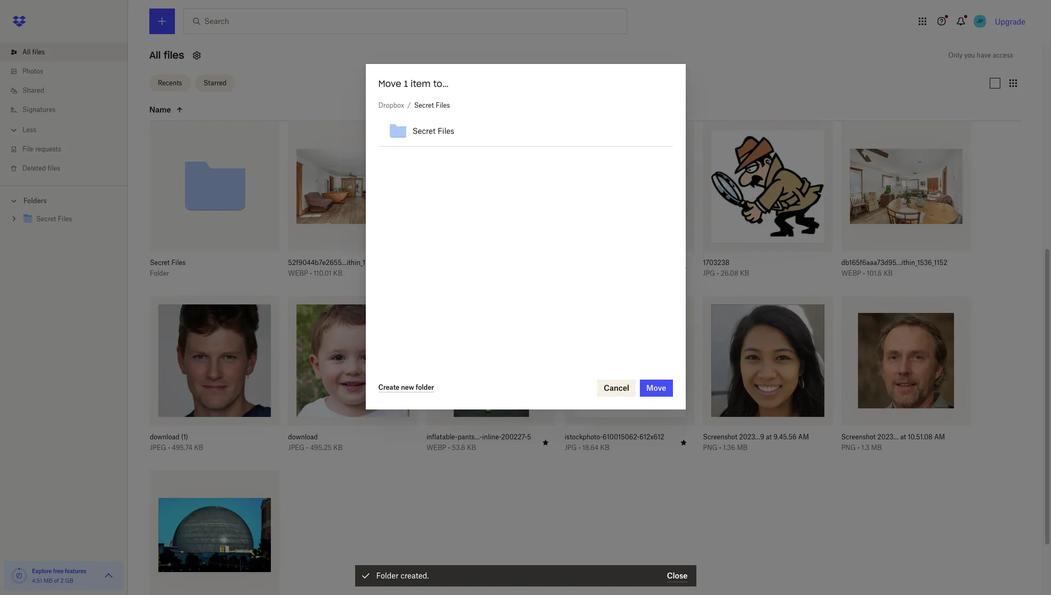 Task type: vqa. For each thing, say whether or not it's contained in the screenshot.


Task type: describe. For each thing, give the bounding box(es) containing it.
inline-
[[483, 433, 502, 441]]

file requests
[[22, 145, 61, 153]]

kb inside 52f9044b7e2655…ithin_1536_1152 webp • 110.01 kb
[[333, 269, 343, 277]]

secret files
[[413, 126, 455, 135]]

52f9044b7e2655…ithin_1536_1152
[[288, 259, 393, 267]]

• inside 1703238 jpg • 26.08 kb
[[717, 269, 720, 277]]

1 vertical spatial folder
[[377, 572, 399, 581]]

jpg inside 1703238 jpg • 26.08 kb
[[704, 269, 716, 277]]

alert containing close
[[355, 566, 697, 587]]

inflatable-pants…-inline-200227-5 button
[[427, 433, 533, 442]]

• inside the download jpeg • 495.25 kb
[[306, 444, 309, 452]]

name
[[149, 105, 171, 114]]

create new folder button
[[379, 384, 434, 393]]

download button
[[288, 433, 395, 442]]

signatures
[[22, 106, 56, 114]]

inflatable-
[[427, 433, 458, 441]]

quota usage element
[[11, 568, 28, 585]]

create
[[379, 384, 400, 392]]

folder created.
[[377, 572, 429, 581]]

webp for webp • 110.01 kb
[[288, 269, 308, 277]]

download (1) jpeg • 495.74 kb
[[150, 433, 203, 452]]

file, download (1).jpeg row
[[150, 296, 280, 460]]

52f9044b7e2655…ithin_1536_1152 button
[[288, 259, 395, 267]]

2023…9
[[740, 433, 765, 441]]

download for jpeg
[[150, 433, 180, 441]]

52f9044b7e2655…ithin_1536_1152 webp • 110.01 kb
[[288, 259, 393, 277]]

mb for png • 1.3 mb
[[872, 444, 883, 452]]

1 horizontal spatial all
[[149, 49, 161, 61]]

• inside istockphoto-610015062-612x612 jpg • 18.64 kb
[[579, 444, 581, 452]]

dropbox / secret files
[[379, 101, 450, 109]]

upgrade
[[996, 17, 1026, 26]]

mb inside explore free features 4.51 mb of 2 gb
[[44, 578, 53, 584]]

kb inside istockphoto-610015062-612x612 jpg • 18.64 kb
[[601, 444, 610, 452]]

folder
[[416, 384, 434, 392]]

new
[[401, 384, 415, 392]]

secret files folder
[[150, 259, 186, 277]]

starred button
[[195, 75, 235, 92]]

0 vertical spatial secret
[[414, 101, 434, 109]]

less
[[22, 126, 36, 134]]

istockphoto-610015062-612x612 jpg • 18.64 kb
[[565, 433, 665, 452]]

am for screenshot 2023…9 at 9.45.56 am
[[799, 433, 810, 441]]

200227-
[[502, 433, 528, 441]]

only you have access
[[949, 51, 1014, 59]]

db165f6aaa73d95…ithin_1536_1152
[[842, 259, 948, 267]]

at for 9.45.56
[[767, 433, 772, 441]]

files for all files link
[[32, 48, 45, 56]]

all files link
[[9, 43, 128, 62]]

1703238 jpg • 26.08 kb
[[704, 259, 750, 277]]

secret for secret files
[[413, 126, 436, 135]]

kb inside 1703238 jpg • 26.08 kb
[[741, 269, 750, 277]]

name button
[[149, 104, 239, 117]]

files for secret files
[[438, 126, 455, 135]]

list containing all files
[[0, 36, 128, 186]]

jpeg inside download (1) jpeg • 495.74 kb
[[150, 444, 166, 452]]

26.08
[[721, 269, 739, 277]]

photos link
[[9, 62, 128, 81]]

file
[[22, 145, 33, 153]]

istockphoto-
[[565, 433, 603, 441]]

kb inside db165f6aaa73d95…ithin_1536_1152 webp • 101.6 kb
[[884, 269, 894, 277]]

1 horizontal spatial all files
[[149, 49, 184, 61]]

1 cell from the left
[[638, 116, 656, 147]]

• inside inflatable-pants…-inline-200227-5 webp • 53.6 kb
[[448, 444, 451, 452]]

am for screenshot 2023… at 10.51.08 am
[[935, 433, 946, 441]]

gb
[[65, 578, 73, 584]]

of
[[54, 578, 59, 584]]

file, db165f6aaa73d95c9004256537e7037b-uncropped_scaled_within_1536_1152.webp row
[[842, 121, 972, 285]]

1.36
[[724, 444, 736, 452]]

have
[[978, 51, 992, 59]]

5
[[528, 433, 532, 441]]

• inside screenshot 2023… at 10.51.08 am png • 1.3 mb
[[858, 444, 860, 452]]

deleted files
[[22, 164, 60, 172]]

495.74
[[172, 444, 193, 452]]

dropbox
[[379, 101, 404, 109]]

/
[[408, 101, 411, 109]]

dropbox link
[[379, 100, 404, 111]]

secret files table
[[379, 116, 673, 147]]

1
[[404, 78, 408, 89]]

screenshot for 1.3
[[842, 433, 876, 441]]

file, 52f9044b7e2655d26eb85c0b2abdc392-uncropped_scaled_within_1536_1152.webp row
[[288, 121, 418, 285]]

deleted files link
[[9, 159, 128, 178]]

1703238
[[704, 259, 730, 267]]

download jpeg • 495.25 kb
[[288, 433, 343, 452]]

file, the_sphere_at_the_venetian_resort_(53098837453).jpg row
[[150, 470, 280, 596]]

495.25
[[310, 444, 332, 452]]

101.6
[[867, 269, 883, 277]]

png for png • 1.36 mb
[[704, 444, 718, 452]]

file, inflatable-pants-today-inline-200227-5.webp row
[[427, 296, 557, 460]]

deleted
[[22, 164, 46, 172]]

free
[[53, 568, 64, 575]]

inflatable-pants…-inline-200227-5 webp • 53.6 kb
[[427, 433, 532, 452]]

download (1) button
[[150, 433, 256, 442]]

jpeg inside the download jpeg • 495.25 kb
[[288, 444, 305, 452]]

screenshot 2023… at 10.51.08 am png • 1.3 mb
[[842, 433, 946, 452]]

610015062-
[[603, 433, 640, 441]]

item
[[411, 78, 431, 89]]

istockphoto-610015062-612x612 button
[[565, 433, 672, 442]]

cancel
[[604, 384, 630, 393]]

kb inside download (1) jpeg • 495.74 kb
[[194, 444, 203, 452]]

secret files button
[[150, 259, 256, 267]]



Task type: locate. For each thing, give the bounding box(es) containing it.
0 horizontal spatial download
[[150, 433, 180, 441]]

1 am from the left
[[799, 433, 810, 441]]

all
[[22, 48, 31, 56], [149, 49, 161, 61]]

2 horizontal spatial webp
[[842, 269, 862, 277]]

1 horizontal spatial png
[[842, 444, 856, 452]]

mb right 1.36
[[738, 444, 748, 452]]

screenshot 2023… at 10.51.08 am button
[[842, 433, 948, 442]]

png inside screenshot 2023…9 at 9.45.56 am png • 1.36 mb
[[704, 444, 718, 452]]

2 am from the left
[[935, 433, 946, 441]]

• left 18.64 on the bottom
[[579, 444, 581, 452]]

1 horizontal spatial screenshot
[[842, 433, 876, 441]]

at
[[767, 433, 772, 441], [901, 433, 907, 441]]

0 vertical spatial files
[[436, 101, 450, 109]]

screenshot for 1.36
[[704, 433, 738, 441]]

1 horizontal spatial mb
[[738, 444, 748, 452]]

folders button
[[0, 193, 128, 209]]

0 horizontal spatial jpeg
[[150, 444, 166, 452]]

am
[[799, 433, 810, 441], [935, 433, 946, 441]]

am inside screenshot 2023… at 10.51.08 am png • 1.3 mb
[[935, 433, 946, 441]]

kb down download button
[[334, 444, 343, 452]]

0 horizontal spatial am
[[799, 433, 810, 441]]

53.6
[[452, 444, 466, 452]]

all files up recents
[[149, 49, 184, 61]]

kb inside the download jpeg • 495.25 kb
[[334, 444, 343, 452]]

• left "101.6" at the right top of the page
[[864, 269, 866, 277]]

mb inside screenshot 2023…9 at 9.45.56 am png • 1.36 mb
[[738, 444, 748, 452]]

612x612
[[640, 433, 665, 441]]

move for move 1 item to…
[[379, 78, 402, 89]]

webp left 110.01 at the top left
[[288, 269, 308, 277]]

dropbox image
[[9, 11, 30, 32]]

kb inside inflatable-pants…-inline-200227-5 webp • 53.6 kb
[[467, 444, 477, 452]]

0 horizontal spatial all
[[22, 48, 31, 56]]

kb
[[333, 269, 343, 277], [741, 269, 750, 277], [884, 269, 894, 277], [194, 444, 203, 452], [334, 444, 343, 452], [467, 444, 477, 452], [601, 444, 610, 452]]

2023…
[[878, 433, 899, 441]]

less image
[[9, 125, 19, 136]]

•
[[310, 269, 312, 277], [717, 269, 720, 277], [864, 269, 866, 277], [168, 444, 170, 452], [306, 444, 309, 452], [448, 444, 451, 452], [579, 444, 581, 452], [720, 444, 722, 452], [858, 444, 860, 452]]

0 horizontal spatial at
[[767, 433, 772, 441]]

2 vertical spatial secret
[[150, 259, 170, 267]]

move for move
[[647, 384, 667, 393]]

file, screenshot 2023-11-13 at 10.51.08 am.png row
[[842, 296, 972, 460]]

secret
[[414, 101, 434, 109], [413, 126, 436, 135], [150, 259, 170, 267]]

2 jpeg from the left
[[288, 444, 305, 452]]

(1)
[[181, 433, 188, 441]]

you
[[965, 51, 976, 59]]

move inside button
[[647, 384, 667, 393]]

folders
[[23, 197, 47, 205]]

download up the 495.25
[[288, 433, 318, 441]]

• left 110.01 at the top left
[[310, 269, 312, 277]]

recents button
[[149, 75, 191, 92]]

files
[[436, 101, 450, 109], [438, 126, 455, 135], [172, 259, 186, 267]]

all files up photos
[[22, 48, 45, 56]]

png
[[704, 444, 718, 452], [842, 444, 856, 452]]

1 download from the left
[[150, 433, 180, 441]]

screenshot 2023…9 at 9.45.56 am button
[[704, 433, 810, 442]]

1 horizontal spatial folder
[[377, 572, 399, 581]]

screenshot inside screenshot 2023…9 at 9.45.56 am png • 1.36 mb
[[704, 433, 738, 441]]

db165f6aaa73d95…ithin_1536_1152 webp • 101.6 kb
[[842, 259, 948, 277]]

1 jpeg from the left
[[150, 444, 166, 452]]

webp inside inflatable-pants…-inline-200227-5 webp • 53.6 kb
[[427, 444, 447, 452]]

1703238 button
[[704, 259, 810, 267]]

• down 1703238
[[717, 269, 720, 277]]

png for png • 1.3 mb
[[842, 444, 856, 452]]

1 vertical spatial files
[[438, 126, 455, 135]]

0 horizontal spatial screenshot
[[704, 433, 738, 441]]

download inside download (1) jpeg • 495.74 kb
[[150, 433, 180, 441]]

• left 53.6
[[448, 444, 451, 452]]

1 horizontal spatial webp
[[427, 444, 447, 452]]

mb inside screenshot 2023… at 10.51.08 am png • 1.3 mb
[[872, 444, 883, 452]]

at inside screenshot 2023…9 at 9.45.56 am png • 1.36 mb
[[767, 433, 772, 441]]

0 horizontal spatial files
[[32, 48, 45, 56]]

at left 9.45.56
[[767, 433, 772, 441]]

folder left created.
[[377, 572, 399, 581]]

kb right 18.64 on the bottom
[[601, 444, 610, 452]]

all files inside all files link
[[22, 48, 45, 56]]

2
[[60, 578, 64, 584]]

0 vertical spatial folder
[[150, 269, 169, 277]]

at inside screenshot 2023… at 10.51.08 am png • 1.3 mb
[[901, 433, 907, 441]]

files for the 'deleted files' link
[[48, 164, 60, 172]]

2 cell from the left
[[656, 116, 673, 147]]

2 horizontal spatial files
[[164, 49, 184, 61]]

at right 2023…
[[901, 433, 907, 441]]

jpeg
[[150, 444, 166, 452], [288, 444, 305, 452]]

all up photos
[[22, 48, 31, 56]]

files for secret files folder
[[172, 259, 186, 267]]

webp for webp • 101.6 kb
[[842, 269, 862, 277]]

file, download.jpeg row
[[288, 296, 418, 460]]

1 at from the left
[[767, 433, 772, 441]]

screenshot
[[704, 433, 738, 441], [842, 433, 876, 441]]

1 vertical spatial move
[[647, 384, 667, 393]]

9.45.56
[[774, 433, 797, 441]]

• left 1.3
[[858, 444, 860, 452]]

photos
[[22, 67, 43, 75]]

move left 1
[[379, 78, 402, 89]]

all files list item
[[0, 43, 128, 62]]

file, 4570_university_ave____pierre_galant_1.0.jpg row
[[565, 121, 695, 285]]

0 horizontal spatial jpg
[[565, 444, 577, 452]]

mb left of
[[44, 578, 53, 584]]

2 png from the left
[[842, 444, 856, 452]]

webp down inflatable-
[[427, 444, 447, 452]]

0 vertical spatial jpg
[[704, 269, 716, 277]]

screenshot 2023…9 at 9.45.56 am png • 1.36 mb
[[704, 433, 810, 452]]

files inside secret files folder
[[172, 259, 186, 267]]

am right '10.51.08' on the right of page
[[935, 433, 946, 441]]

1 horizontal spatial files
[[48, 164, 60, 172]]

secret inside row
[[413, 126, 436, 135]]

features
[[65, 568, 86, 575]]

0 horizontal spatial webp
[[288, 269, 308, 277]]

download inside the download jpeg • 495.25 kb
[[288, 433, 318, 441]]

1 vertical spatial secret
[[413, 126, 436, 135]]

shared link
[[9, 81, 128, 100]]

1 horizontal spatial jpeg
[[288, 444, 305, 452]]

move 1 item to… dialog
[[366, 64, 686, 410]]

files inside list item
[[32, 48, 45, 56]]

mb for png • 1.36 mb
[[738, 444, 748, 452]]

files up recents
[[164, 49, 184, 61]]

1 screenshot from the left
[[704, 433, 738, 441]]

2 download from the left
[[288, 433, 318, 441]]

folder down secret files button
[[150, 269, 169, 277]]

files right deleted
[[48, 164, 60, 172]]

• inside screenshot 2023…9 at 9.45.56 am png • 1.36 mb
[[720, 444, 722, 452]]

0 horizontal spatial all files
[[22, 48, 45, 56]]

webp inside 52f9044b7e2655…ithin_1536_1152 webp • 110.01 kb
[[288, 269, 308, 277]]

file, istockphoto-610015062-612x612.jpg row
[[565, 296, 695, 460]]

mb
[[738, 444, 748, 452], [872, 444, 883, 452], [44, 578, 53, 584]]

all inside list item
[[22, 48, 31, 56]]

files inside the secret files row
[[438, 126, 455, 135]]

screenshot up 1.3
[[842, 433, 876, 441]]

cell
[[638, 116, 656, 147], [656, 116, 673, 147]]

kb down db165f6aaa73d95…ithin_1536_1152 button
[[884, 269, 894, 277]]

1.3
[[862, 444, 870, 452]]

list
[[0, 36, 128, 186]]

move right cancel
[[647, 384, 667, 393]]

kb down 52f9044b7e2655…ithin_1536_1152 button
[[333, 269, 343, 277]]

2 vertical spatial files
[[172, 259, 186, 267]]

recents
[[158, 79, 182, 87]]

jpg down 1703238
[[704, 269, 716, 277]]

pants…-
[[458, 433, 483, 441]]

file, 2015-09-30-image-6.webp row
[[427, 121, 557, 285]]

all up recents
[[149, 49, 161, 61]]

1 horizontal spatial download
[[288, 433, 318, 441]]

0 horizontal spatial move
[[379, 78, 402, 89]]

only
[[949, 51, 963, 59]]

0 horizontal spatial mb
[[44, 578, 53, 584]]

folder
[[150, 269, 169, 277], [377, 572, 399, 581]]

secret for secret files folder
[[150, 259, 170, 267]]

close button
[[668, 570, 688, 583]]

files up photos
[[32, 48, 45, 56]]

alert
[[355, 566, 697, 587]]

110.01
[[314, 269, 332, 277]]

all files
[[22, 48, 45, 56], [149, 49, 184, 61]]

access
[[994, 51, 1014, 59]]

cancel button
[[598, 380, 636, 397]]

file requests link
[[9, 140, 128, 159]]

download left (1)
[[150, 433, 180, 441]]

secret inside secret files folder
[[150, 259, 170, 267]]

1 horizontal spatial move
[[647, 384, 667, 393]]

0 vertical spatial move
[[379, 78, 402, 89]]

1 vertical spatial jpg
[[565, 444, 577, 452]]

• inside db165f6aaa73d95…ithin_1536_1152 webp • 101.6 kb
[[864, 269, 866, 277]]

folder, secret files row
[[150, 121, 280, 285]]

18.64
[[583, 444, 599, 452]]

1 horizontal spatial at
[[901, 433, 907, 441]]

to…
[[434, 78, 449, 89]]

2 screenshot from the left
[[842, 433, 876, 441]]

png left 1.36
[[704, 444, 718, 452]]

am inside screenshot 2023…9 at 9.45.56 am png • 1.36 mb
[[799, 433, 810, 441]]

kb down download (1) button
[[194, 444, 203, 452]]

at for 10.51.08
[[901, 433, 907, 441]]

2 at from the left
[[901, 433, 907, 441]]

0 horizontal spatial png
[[704, 444, 718, 452]]

1 horizontal spatial jpg
[[704, 269, 716, 277]]

webp left "101.6" at the right top of the page
[[842, 269, 862, 277]]

kb down pants…-
[[467, 444, 477, 452]]

• left 495.74
[[168, 444, 170, 452]]

1 png from the left
[[704, 444, 718, 452]]

explore free features 4.51 mb of 2 gb
[[32, 568, 86, 584]]

jpg
[[704, 269, 716, 277], [565, 444, 577, 452]]

0 horizontal spatial folder
[[150, 269, 169, 277]]

am right 9.45.56
[[799, 433, 810, 441]]

starred
[[204, 79, 227, 87]]

move
[[379, 78, 402, 89], [647, 384, 667, 393]]

• inside 52f9044b7e2655…ithin_1536_1152 webp • 110.01 kb
[[310, 269, 312, 277]]

move 1 item to…
[[379, 78, 449, 89]]

file, screenshot 2023-10-19 at 9.45.56 am.png row
[[704, 296, 833, 460]]

move button
[[640, 380, 673, 397]]

create new folder
[[379, 384, 434, 392]]

signatures link
[[9, 100, 128, 120]]

10.51.08
[[909, 433, 933, 441]]

1 horizontal spatial am
[[935, 433, 946, 441]]

folder inside secret files folder
[[150, 269, 169, 277]]

explore
[[32, 568, 52, 575]]

• inside download (1) jpeg • 495.74 kb
[[168, 444, 170, 452]]

screenshot inside screenshot 2023… at 10.51.08 am png • 1.3 mb
[[842, 433, 876, 441]]

shared
[[22, 86, 44, 94]]

file, 1703238.jpg row
[[704, 121, 833, 285]]

download for •
[[288, 433, 318, 441]]

created.
[[401, 572, 429, 581]]

jpeg left 495.74
[[150, 444, 166, 452]]

png inside screenshot 2023… at 10.51.08 am png • 1.3 mb
[[842, 444, 856, 452]]

jpeg left the 495.25
[[288, 444, 305, 452]]

mb right 1.3
[[872, 444, 883, 452]]

png left 1.3
[[842, 444, 856, 452]]

webp inside db165f6aaa73d95…ithin_1536_1152 webp • 101.6 kb
[[842, 269, 862, 277]]

secret files row
[[379, 116, 673, 147]]

download
[[150, 433, 180, 441], [288, 433, 318, 441]]

• left the 495.25
[[306, 444, 309, 452]]

upgrade link
[[996, 17, 1026, 26]]

• left 1.36
[[720, 444, 722, 452]]

2 horizontal spatial mb
[[872, 444, 883, 452]]

jpg inside istockphoto-610015062-612x612 jpg • 18.64 kb
[[565, 444, 577, 452]]

screenshot up 1.36
[[704, 433, 738, 441]]

jpg down istockphoto- at the right of the page
[[565, 444, 577, 452]]

db165f6aaa73d95…ithin_1536_1152 button
[[842, 259, 948, 267]]

kb right 26.08
[[741, 269, 750, 277]]

4.51
[[32, 578, 42, 584]]



